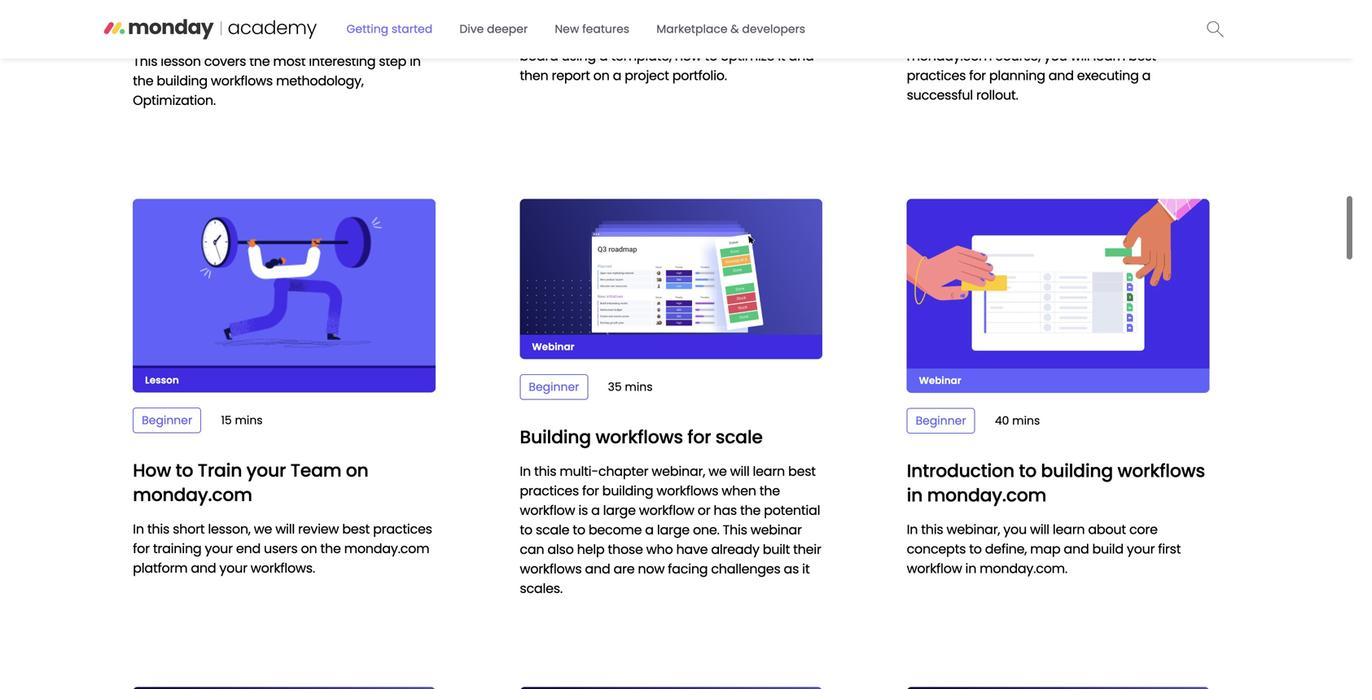 Task type: describe. For each thing, give the bounding box(es) containing it.
the up optimization.
[[133, 72, 153, 90]]

best inside the in this short lesson, we will review best practices for training your end users on the monday.com platform and your workflows.
[[342, 520, 370, 539]]

building inside this lesson covers the most interesting step in the building workflows methodology, optimization.
[[157, 72, 208, 90]]

features
[[582, 21, 630, 37]]

this inside in this lesson, we discover how to build a project board using a template, how to optimize it and then report on a project portfolio.
[[534, 27, 557, 46]]

1 horizontal spatial scale
[[716, 425, 763, 450]]

and inside in this webinar, you will learn about core concepts to define, map and build your first workflow in monday.com.
[[1064, 541, 1089, 559]]

webinar, inside in this webinar, you will learn about core concepts to define, map and build your first workflow in monday.com.
[[947, 521, 1000, 539]]

how
[[133, 459, 171, 483]]

who
[[646, 541, 673, 559]]

interesting
[[309, 52, 376, 70]]

this for how to train your team on monday.com
[[147, 520, 169, 539]]

already
[[711, 541, 760, 559]]

1 horizontal spatial project
[[776, 27, 821, 46]]

dive
[[460, 21, 484, 37]]

users
[[264, 540, 298, 558]]

40 mins
[[995, 413, 1040, 429]]

scale inside in this multi-chapter webinar, we will learn best practices for building workflows when the workflow is a large workflow or has the potential to scale to become a large one. this webinar can also help those who have already built their workflows and are now facing challenges as it scales.
[[536, 521, 570, 540]]

practices inside the in this short lesson, we will review best practices for training your end users on the monday.com platform and your workflows.
[[373, 520, 432, 539]]

is
[[579, 502, 588, 520]]

in inside in this lesson, we discover how to build a project board using a template, how to optimize it and then report on a project portfolio.
[[520, 27, 531, 46]]

has
[[714, 502, 737, 520]]

35
[[608, 380, 622, 395]]

one.
[[693, 521, 720, 540]]

introduction to building workflows in monday.com
[[907, 459, 1205, 508]]

final
[[945, 27, 972, 45]]

lesson inside the in the final lesson of the building workflows in monday.com course, you will learn best practices for planning and executing a successful rollout.
[[975, 27, 1015, 45]]

are
[[614, 560, 635, 579]]

1 vertical spatial project
[[625, 66, 669, 85]]

developers
[[742, 21, 806, 37]]

facing
[[668, 560, 708, 579]]

15 mins
[[221, 413, 263, 429]]

build inside in this lesson, we discover how to build a project board using a template, how to optimize it and then report on a project portfolio.
[[730, 27, 761, 46]]

and inside in this multi-chapter webinar, we will learn best practices for building workflows when the workflow is a large workflow or has the potential to scale to become a large one. this webinar can also help those who have already built their workflows and are now facing challenges as it scales.
[[585, 560, 610, 579]]

35 mins
[[608, 380, 653, 395]]

team
[[290, 459, 342, 483]]

using
[[562, 47, 596, 65]]

core
[[1130, 521, 1158, 539]]

1 horizontal spatial large
[[657, 521, 690, 540]]

scales.
[[520, 580, 563, 598]]

monday.com inside the in the final lesson of the building workflows in monday.com course, you will learn best practices for planning and executing a successful rollout.
[[907, 47, 992, 65]]

building inside introduction to building workflows in monday.com
[[1041, 459, 1113, 484]]

workflows up chapter
[[596, 425, 683, 450]]

search logo image
[[1208, 21, 1225, 37]]

train
[[198, 459, 242, 483]]

building workflows for scale
[[520, 425, 763, 450]]

&
[[731, 21, 739, 37]]

in inside the in the final lesson of the building workflows in monday.com course, you will learn best practices for planning and executing a successful rollout.
[[907, 27, 918, 45]]

practices inside in this multi-chapter webinar, we will learn best practices for building workflows when the workflow is a large workflow or has the potential to scale to become a large one. this webinar can also help those who have already built their workflows and are now facing challenges as it scales.
[[520, 482, 579, 501]]

your down end
[[219, 560, 247, 578]]

template,
[[611, 47, 672, 65]]

and for monday.com
[[191, 560, 216, 578]]

this inside in this multi-chapter webinar, we will learn best practices for building workflows when the workflow is a large workflow or has the potential to scale to become a large one. this webinar can also help those who have already built their workflows and are now facing challenges as it scales.
[[723, 521, 748, 540]]

chapter
[[599, 463, 649, 481]]

in this multi-chapter webinar, we will learn best practices for building workflows when the workflow is a large workflow or has the potential to scale to become a large one. this webinar can also help those who have already built their workflows and are now facing challenges as it scales.
[[520, 463, 822, 598]]

about
[[1089, 521, 1126, 539]]

report
[[552, 66, 590, 85]]

can
[[520, 541, 544, 559]]

we inside in this multi-chapter webinar, we will learn best practices for building workflows when the workflow is a large workflow or has the potential to scale to become a large one. this webinar can also help those who have already built their workflows and are now facing challenges as it scales.
[[709, 463, 727, 481]]

getting started
[[347, 21, 433, 37]]

become
[[589, 521, 642, 540]]

then
[[520, 66, 549, 85]]

marketplace
[[657, 21, 728, 37]]

their
[[793, 541, 822, 559]]

step
[[379, 52, 407, 70]]

mins for for
[[625, 380, 653, 395]]

and for for
[[1049, 66, 1074, 85]]

those
[[608, 541, 643, 559]]

in inside this lesson covers the most interesting step in the building workflows methodology, optimization.
[[410, 52, 421, 70]]

as
[[784, 560, 799, 579]]

multi-
[[560, 463, 599, 481]]

help
[[577, 541, 605, 559]]

deeper
[[487, 21, 528, 37]]

define,
[[985, 541, 1027, 559]]

a inside the in the final lesson of the building workflows in monday.com course, you will learn best practices for planning and executing a successful rollout.
[[1142, 66, 1151, 85]]

0 horizontal spatial workflow
[[520, 502, 575, 520]]

lesson, inside the in this short lesson, we will review best practices for training your end users on the monday.com platform and your workflows.
[[208, 520, 251, 539]]

now
[[638, 560, 665, 579]]

dive deeper
[[460, 21, 528, 37]]

training
[[153, 540, 202, 558]]

this lesson covers the most interesting step in the building workflows methodology, optimization.
[[133, 52, 421, 109]]

successful
[[907, 86, 973, 104]]

we inside in this lesson, we discover how to build a project board using a template, how to optimize it and then report on a project portfolio.
[[606, 27, 624, 46]]

optimization.
[[133, 91, 216, 109]]

dive deeper link
[[450, 15, 538, 44]]

1 horizontal spatial workflow
[[639, 502, 695, 520]]

in the final lesson of the building workflows in monday.com course, you will learn best practices for planning and executing a successful rollout. link
[[907, 0, 1210, 105]]

will inside in this webinar, you will learn about core concepts to define, map and build your first workflow in monday.com.
[[1030, 521, 1050, 539]]

40
[[995, 413, 1010, 429]]

when
[[722, 482, 756, 501]]

for up or
[[688, 425, 711, 450]]

webinar, inside in this multi-chapter webinar, we will learn best practices for building workflows when the workflow is a large workflow or has the potential to scale to become a large one. this webinar can also help those who have already built their workflows and are now facing challenges as it scales.
[[652, 463, 705, 481]]

your inside 'how to train your team on monday.com'
[[247, 459, 286, 483]]

in this short lesson, we will review best practices for training your end users on the monday.com platform and your workflows.
[[133, 520, 432, 578]]

potential
[[764, 502, 820, 520]]

this lesson covers the most interesting step in the building workflows methodology, optimization. link
[[133, 0, 436, 110]]

to inside in this webinar, you will learn about core concepts to define, map and build your first workflow in monday.com.
[[969, 541, 982, 559]]

workflows inside introduction to building workflows in monday.com
[[1118, 459, 1205, 484]]

mins for train
[[235, 413, 263, 429]]

a right using
[[599, 47, 608, 65]]

lesson, inside in this lesson, we discover how to build a project board using a template, how to optimize it and then report on a project portfolio.
[[560, 27, 602, 46]]

planning
[[990, 66, 1046, 85]]

learn inside in this multi-chapter webinar, we will learn best practices for building workflows when the workflow is a large workflow or has the potential to scale to become a large one. this webinar can also help those who have already built their workflows and are now facing challenges as it scales.
[[753, 463, 785, 481]]

board
[[520, 47, 559, 65]]

rollout.
[[977, 86, 1019, 104]]

will inside in this multi-chapter webinar, we will learn best practices for building workflows when the workflow is a large workflow or has the potential to scale to become a large one. this webinar can also help those who have already built their workflows and are now facing challenges as it scales.
[[730, 463, 750, 481]]

for inside in this multi-chapter webinar, we will learn best practices for building workflows when the workflow is a large workflow or has the potential to scale to become a large one. this webinar can also help those who have already built their workflows and are now facing challenges as it scales.
[[582, 482, 599, 501]]

also
[[548, 541, 574, 559]]

we inside the in this short lesson, we will review best practices for training your end users on the monday.com platform and your workflows.
[[254, 520, 272, 539]]

challenges
[[711, 560, 781, 579]]

in the final lesson of the building workflows in monday.com course, you will learn best practices for planning and executing a successful rollout.
[[907, 27, 1188, 104]]

to left &
[[714, 27, 727, 46]]

marketplace & developers
[[657, 21, 806, 37]]

of
[[1019, 27, 1031, 45]]

in this lesson, we discover how to build a project board using a template, how to optimize it and then report on a project portfolio. link
[[520, 0, 823, 85]]

most
[[273, 52, 306, 70]]

15
[[221, 413, 232, 429]]

webinar for introduction to building workflows in monday.com
[[919, 374, 962, 388]]

0 horizontal spatial building
[[520, 425, 591, 450]]

covers
[[204, 52, 246, 70]]

lesson inside this lesson covers the most interesting step in the building workflows methodology, optimization.
[[161, 52, 201, 70]]



Task type: vqa. For each thing, say whether or not it's contained in the screenshot.
about
yes



Task type: locate. For each thing, give the bounding box(es) containing it.
build up optimize at the top right of the page
[[730, 27, 761, 46]]

lesson,
[[560, 27, 602, 46], [208, 520, 251, 539]]

building inside in this multi-chapter webinar, we will learn best practices for building workflows when the workflow is a large workflow or has the potential to scale to become a large one. this webinar can also help those who have already built their workflows and are now facing challenges as it scales.
[[602, 482, 653, 501]]

this up concepts
[[921, 521, 944, 539]]

for up 'is'
[[582, 482, 599, 501]]

in for building workflows for scale
[[520, 463, 531, 481]]

mins right 40
[[1013, 413, 1040, 429]]

best right review
[[342, 520, 370, 539]]

2 horizontal spatial best
[[1129, 47, 1157, 65]]

getting started link
[[337, 15, 442, 44]]

learn up "when"
[[753, 463, 785, 481]]

0 horizontal spatial you
[[1004, 521, 1027, 539]]

beginner for introduction
[[916, 413, 966, 429]]

1 horizontal spatial best
[[788, 463, 816, 481]]

this left multi-
[[534, 463, 557, 481]]

and down help
[[585, 560, 610, 579]]

on inside 'how to train your team on monday.com'
[[346, 459, 369, 483]]

0 vertical spatial best
[[1129, 47, 1157, 65]]

this for building workflows for scale
[[534, 463, 557, 481]]

the left most on the top
[[249, 52, 270, 70]]

1 vertical spatial we
[[709, 463, 727, 481]]

workflow left or
[[639, 502, 695, 520]]

a down template,
[[613, 66, 622, 85]]

1 vertical spatial build
[[1093, 541, 1124, 559]]

you up 'define,'
[[1004, 521, 1027, 539]]

to left 'define,'
[[969, 541, 982, 559]]

or
[[698, 502, 711, 520]]

and right the planning
[[1049, 66, 1074, 85]]

0 vertical spatial how
[[684, 27, 711, 46]]

building down chapter
[[602, 482, 653, 501]]

this for introduction to building workflows in monday.com
[[921, 521, 944, 539]]

1 vertical spatial large
[[657, 521, 690, 540]]

workflows up the executing
[[1111, 27, 1173, 45]]

in inside the in the final lesson of the building workflows in monday.com course, you will learn best practices for planning and executing a successful rollout.
[[1177, 27, 1188, 45]]

in this webinar, you will learn about core concepts to define, map and build your first workflow in monday.com.
[[907, 521, 1181, 578]]

1 vertical spatial how
[[675, 47, 702, 65]]

introduction
[[907, 459, 1015, 484]]

1 vertical spatial lesson
[[161, 52, 201, 70]]

map
[[1030, 541, 1061, 559]]

2 vertical spatial practices
[[373, 520, 432, 539]]

mins right '15'
[[235, 413, 263, 429]]

2 horizontal spatial practices
[[907, 66, 966, 85]]

platform
[[133, 560, 188, 578]]

this inside in this multi-chapter webinar, we will learn best practices for building workflows when the workflow is a large workflow or has the potential to scale to become a large one. this webinar can also help those who have already built their workflows and are now facing challenges as it scales.
[[534, 463, 557, 481]]

2 horizontal spatial we
[[709, 463, 727, 481]]

build down about
[[1093, 541, 1124, 559]]

0 vertical spatial on
[[593, 66, 610, 85]]

large up who
[[657, 521, 690, 540]]

lesson up optimization.
[[161, 52, 201, 70]]

to inside 'how to train your team on monday.com'
[[176, 459, 193, 483]]

for up 'platform'
[[133, 540, 150, 558]]

in up concepts
[[907, 521, 918, 539]]

in inside the in this short lesson, we will review best practices for training your end users on the monday.com platform and your workflows.
[[133, 520, 144, 539]]

your inside in this webinar, you will learn about core concepts to define, map and build your first workflow in monday.com.
[[1127, 541, 1155, 559]]

learn inside in this webinar, you will learn about core concepts to define, map and build your first workflow in monday.com.
[[1053, 521, 1085, 539]]

the up potential
[[760, 482, 780, 501]]

0 vertical spatial we
[[606, 27, 624, 46]]

to right the "how"
[[176, 459, 193, 483]]

0 vertical spatial large
[[603, 502, 636, 520]]

course,
[[996, 47, 1041, 65]]

1 vertical spatial you
[[1004, 521, 1027, 539]]

webinar,
[[652, 463, 705, 481], [947, 521, 1000, 539]]

learn inside the in the final lesson of the building workflows in monday.com course, you will learn best practices for planning and executing a successful rollout.
[[1094, 47, 1126, 65]]

concepts
[[907, 541, 966, 559]]

1 vertical spatial learn
[[753, 463, 785, 481]]

0 horizontal spatial build
[[730, 27, 761, 46]]

0 horizontal spatial project
[[625, 66, 669, 85]]

this up board
[[534, 27, 557, 46]]

0 horizontal spatial webinar
[[532, 340, 575, 354]]

workflows
[[1111, 27, 1173, 45], [211, 72, 273, 90], [596, 425, 683, 450], [1118, 459, 1205, 484], [657, 482, 719, 501], [520, 560, 582, 579]]

will up "when"
[[730, 463, 750, 481]]

monday.com inside the in this short lesson, we will review best practices for training your end users on the monday.com platform and your workflows.
[[344, 540, 430, 558]]

it right as
[[802, 560, 810, 579]]

the down "when"
[[740, 502, 761, 520]]

in inside in this webinar, you will learn about core concepts to define, map and build your first workflow in monday.com.
[[907, 521, 918, 539]]

your left end
[[205, 540, 233, 558]]

0 horizontal spatial lesson,
[[208, 520, 251, 539]]

0 vertical spatial you
[[1044, 47, 1068, 65]]

project down template,
[[625, 66, 669, 85]]

review
[[298, 520, 339, 539]]

1 horizontal spatial this
[[723, 521, 748, 540]]

workflow inside in this webinar, you will learn about core concepts to define, map and build your first workflow in monday.com.
[[907, 560, 962, 578]]

academy logo image
[[103, 13, 333, 41]]

1 vertical spatial scale
[[536, 521, 570, 540]]

on inside in this lesson, we discover how to build a project board using a template, how to optimize it and then report on a project portfolio.
[[593, 66, 610, 85]]

workflows inside the in the final lesson of the building workflows in monday.com course, you will learn best practices for planning and executing a successful rollout.
[[1111, 27, 1173, 45]]

in up 'platform'
[[133, 520, 144, 539]]

2 vertical spatial learn
[[1053, 521, 1085, 539]]

lesson left of
[[975, 27, 1015, 45]]

and inside the in the final lesson of the building workflows in monday.com course, you will learn best practices for planning and executing a successful rollout.
[[1049, 66, 1074, 85]]

it inside in this multi-chapter webinar, we will learn best practices for building workflows when the workflow is a large workflow or has the potential to scale to become a large one. this webinar can also help those who have already built their workflows and are now facing challenges as it scales.
[[802, 560, 810, 579]]

this inside in this webinar, you will learn about core concepts to define, map and build your first workflow in monday.com.
[[921, 521, 944, 539]]

2 horizontal spatial workflow
[[907, 560, 962, 578]]

1 horizontal spatial lesson
[[975, 27, 1015, 45]]

in up concepts
[[907, 484, 923, 508]]

in down concepts
[[966, 560, 977, 578]]

to down 40 mins
[[1019, 459, 1037, 484]]

a
[[764, 27, 773, 46], [599, 47, 608, 65], [1142, 66, 1151, 85], [613, 66, 622, 85], [591, 502, 600, 520], [645, 521, 654, 540]]

mins right 35
[[625, 380, 653, 395]]

beginner left 35
[[529, 380, 579, 395]]

lesson, up using
[[560, 27, 602, 46]]

0 vertical spatial build
[[730, 27, 761, 46]]

in left search logo
[[1177, 27, 1188, 45]]

in up board
[[520, 27, 531, 46]]

executing
[[1077, 66, 1139, 85]]

it down the developers
[[778, 47, 786, 65]]

it
[[778, 47, 786, 65], [802, 560, 810, 579]]

0 vertical spatial webinar
[[532, 340, 575, 354]]

we up end
[[254, 520, 272, 539]]

lesson, up end
[[208, 520, 251, 539]]

will up the map
[[1030, 521, 1050, 539]]

practices inside the in the final lesson of the building workflows in monday.com course, you will learn best practices for planning and executing a successful rollout.
[[907, 66, 966, 85]]

first
[[1158, 541, 1181, 559]]

we
[[606, 27, 624, 46], [709, 463, 727, 481], [254, 520, 272, 539]]

1 horizontal spatial practices
[[520, 482, 579, 501]]

2 horizontal spatial on
[[593, 66, 610, 85]]

in for introduction to building workflows in monday.com
[[907, 521, 918, 539]]

large up become
[[603, 502, 636, 520]]

the inside the in this short lesson, we will review best practices for training your end users on the monday.com platform and your workflows.
[[320, 540, 341, 558]]

this up optimization.
[[133, 52, 157, 70]]

0 vertical spatial scale
[[716, 425, 763, 450]]

1 horizontal spatial we
[[606, 27, 624, 46]]

and inside in this lesson, we discover how to build a project board using a template, how to optimize it and then report on a project portfolio.
[[789, 47, 814, 65]]

a right 'is'
[[591, 502, 600, 520]]

workflows up or
[[657, 482, 719, 501]]

marketplace & developers link
[[647, 15, 815, 44]]

0 horizontal spatial it
[[778, 47, 786, 65]]

learn up the executing
[[1094, 47, 1126, 65]]

1 vertical spatial practices
[[520, 482, 579, 501]]

we up template,
[[606, 27, 624, 46]]

new features
[[555, 21, 630, 37]]

0 vertical spatial this
[[133, 52, 157, 70]]

0 horizontal spatial we
[[254, 520, 272, 539]]

in
[[1177, 27, 1188, 45], [410, 52, 421, 70], [907, 484, 923, 508], [966, 560, 977, 578]]

and for optimize
[[789, 47, 814, 65]]

a up optimize at the top right of the page
[[764, 27, 773, 46]]

0 horizontal spatial scale
[[536, 521, 570, 540]]

1 horizontal spatial it
[[802, 560, 810, 579]]

and inside the in this short lesson, we will review best practices for training your end users on the monday.com platform and your workflows.
[[191, 560, 216, 578]]

0 horizontal spatial practices
[[373, 520, 432, 539]]

0 horizontal spatial webinar,
[[652, 463, 705, 481]]

to up portfolio.
[[705, 47, 718, 65]]

project right &
[[776, 27, 821, 46]]

how to train your team on monday.com
[[133, 459, 369, 508]]

lesson
[[145, 374, 179, 387]]

workflow left 'is'
[[520, 502, 575, 520]]

0 horizontal spatial mins
[[235, 413, 263, 429]]

the down review
[[320, 540, 341, 558]]

webinar
[[751, 521, 802, 540]]

on inside the in this short lesson, we will review best practices for training your end users on the monday.com platform and your workflows.
[[301, 540, 317, 558]]

will up the executing
[[1071, 47, 1090, 65]]

1 vertical spatial it
[[802, 560, 810, 579]]

discover
[[627, 27, 681, 46]]

your right train
[[247, 459, 286, 483]]

large
[[603, 502, 636, 520], [657, 521, 690, 540]]

beginner
[[529, 380, 579, 395], [142, 413, 192, 429], [916, 413, 966, 429]]

monday.com.
[[980, 560, 1068, 578]]

you inside in this webinar, you will learn about core concepts to define, map and build your first workflow in monday.com.
[[1004, 521, 1027, 539]]

beginner down 'lesson'
[[142, 413, 192, 429]]

workflows inside this lesson covers the most interesting step in the building workflows methodology, optimization.
[[211, 72, 273, 90]]

getting
[[347, 21, 389, 37]]

this
[[133, 52, 157, 70], [723, 521, 748, 540]]

1 vertical spatial this
[[723, 521, 748, 540]]

workflow
[[520, 502, 575, 520], [639, 502, 695, 520], [907, 560, 962, 578]]

and
[[789, 47, 814, 65], [1049, 66, 1074, 85], [1064, 541, 1089, 559], [191, 560, 216, 578], [585, 560, 610, 579]]

1 horizontal spatial building
[[1058, 27, 1108, 45]]

2 horizontal spatial mins
[[1013, 413, 1040, 429]]

on
[[593, 66, 610, 85], [346, 459, 369, 483], [301, 540, 317, 558]]

in left final
[[907, 27, 918, 45]]

it inside in this lesson, we discover how to build a project board using a template, how to optimize it and then report on a project portfolio.
[[778, 47, 786, 65]]

1 horizontal spatial building
[[602, 482, 653, 501]]

how
[[684, 27, 711, 46], [675, 47, 702, 65]]

optimize
[[721, 47, 775, 65]]

built
[[763, 541, 790, 559]]

this inside the in this short lesson, we will review best practices for training your end users on the monday.com platform and your workflows.
[[147, 520, 169, 539]]

2 horizontal spatial learn
[[1094, 47, 1126, 65]]

0 horizontal spatial learn
[[753, 463, 785, 481]]

in inside in this multi-chapter webinar, we will learn best practices for building workflows when the workflow is a large workflow or has the potential to scale to become a large one. this webinar can also help those who have already built their workflows and are now facing challenges as it scales.
[[520, 463, 531, 481]]

this up training
[[147, 520, 169, 539]]

0 vertical spatial lesson,
[[560, 27, 602, 46]]

best up the executing
[[1129, 47, 1157, 65]]

0 horizontal spatial large
[[603, 502, 636, 520]]

1 horizontal spatial learn
[[1053, 521, 1085, 539]]

on right the team
[[346, 459, 369, 483]]

in
[[907, 27, 918, 45], [520, 27, 531, 46], [520, 463, 531, 481], [133, 520, 144, 539], [907, 521, 918, 539]]

this inside this lesson covers the most interesting step in the building workflows methodology, optimization.
[[133, 52, 157, 70]]

on down review
[[301, 540, 317, 558]]

in inside in this webinar, you will learn about core concepts to define, map and build your first workflow in monday.com.
[[966, 560, 977, 578]]

2 vertical spatial we
[[254, 520, 272, 539]]

building up about
[[1041, 459, 1113, 484]]

0 vertical spatial webinar,
[[652, 463, 705, 481]]

0 horizontal spatial on
[[301, 540, 317, 558]]

beginner for how
[[142, 413, 192, 429]]

you right course,
[[1044, 47, 1068, 65]]

1 vertical spatial webinar
[[919, 374, 962, 388]]

1 vertical spatial webinar,
[[947, 521, 1000, 539]]

workflow down concepts
[[907, 560, 962, 578]]

will inside the in this short lesson, we will review best practices for training your end users on the monday.com platform and your workflows.
[[275, 520, 295, 539]]

0 vertical spatial building
[[1058, 27, 1108, 45]]

in inside introduction to building workflows in monday.com
[[907, 484, 923, 508]]

webinar, up 'define,'
[[947, 521, 1000, 539]]

1 horizontal spatial webinar
[[919, 374, 962, 388]]

1 horizontal spatial beginner
[[529, 380, 579, 395]]

workflows down covers
[[211, 72, 273, 90]]

a up who
[[645, 521, 654, 540]]

2 vertical spatial best
[[342, 520, 370, 539]]

mins for building
[[1013, 413, 1040, 429]]

have
[[676, 541, 708, 559]]

build inside in this webinar, you will learn about core concepts to define, map and build your first workflow in monday.com.
[[1093, 541, 1124, 559]]

1 horizontal spatial build
[[1093, 541, 1124, 559]]

1 vertical spatial building
[[520, 425, 591, 450]]

workflows up scales.
[[520, 560, 582, 579]]

new
[[555, 21, 579, 37]]

2 horizontal spatial building
[[1041, 459, 1113, 484]]

short
[[173, 520, 205, 539]]

for
[[969, 66, 986, 85], [688, 425, 711, 450], [582, 482, 599, 501], [133, 540, 150, 558]]

on down using
[[593, 66, 610, 85]]

beginner for building
[[529, 380, 579, 395]]

the right of
[[1034, 27, 1055, 45]]

for up rollout.
[[969, 66, 986, 85]]

scale
[[716, 425, 763, 450], [536, 521, 570, 540]]

0 vertical spatial learn
[[1094, 47, 1126, 65]]

webinar for building workflows for scale
[[532, 340, 575, 354]]

1 horizontal spatial on
[[346, 459, 369, 483]]

0 horizontal spatial building
[[157, 72, 208, 90]]

new features link
[[545, 15, 639, 44]]

for inside the in the final lesson of the building workflows in monday.com course, you will learn best practices for planning and executing a successful rollout.
[[969, 66, 986, 85]]

1 vertical spatial lesson,
[[208, 520, 251, 539]]

portfolio.
[[673, 66, 727, 85]]

and right the map
[[1064, 541, 1089, 559]]

learn up the map
[[1053, 521, 1085, 539]]

building
[[1058, 27, 1108, 45], [520, 425, 591, 450]]

building inside the in the final lesson of the building workflows in monday.com course, you will learn best practices for planning and executing a successful rollout.
[[1058, 27, 1108, 45]]

to down 'is'
[[573, 521, 585, 540]]

0 vertical spatial practices
[[907, 66, 966, 85]]

your down core
[[1127, 541, 1155, 559]]

2 horizontal spatial beginner
[[916, 413, 966, 429]]

best inside the in the final lesson of the building workflows in monday.com course, you will learn best practices for planning and executing a successful rollout.
[[1129, 47, 1157, 65]]

to up can
[[520, 521, 533, 540]]

best inside in this multi-chapter webinar, we will learn best practices for building workflows when the workflow is a large workflow or has the potential to scale to become a large one. this webinar can also help those who have already built their workflows and are now facing challenges as it scales.
[[788, 463, 816, 481]]

workflows up core
[[1118, 459, 1205, 484]]

in right step in the left of the page
[[410, 52, 421, 70]]

will
[[1071, 47, 1090, 65], [730, 463, 750, 481], [275, 520, 295, 539], [1030, 521, 1050, 539]]

this up already
[[723, 521, 748, 540]]

1 vertical spatial best
[[788, 463, 816, 481]]

project
[[776, 27, 821, 46], [625, 66, 669, 85]]

scale up also
[[536, 521, 570, 540]]

1 horizontal spatial mins
[[625, 380, 653, 395]]

1 horizontal spatial you
[[1044, 47, 1068, 65]]

0 horizontal spatial best
[[342, 520, 370, 539]]

learn
[[1094, 47, 1126, 65], [753, 463, 785, 481], [1053, 521, 1085, 539]]

this
[[534, 27, 557, 46], [534, 463, 557, 481], [147, 520, 169, 539], [921, 521, 944, 539]]

build
[[730, 27, 761, 46], [1093, 541, 1124, 559]]

will inside the in the final lesson of the building workflows in monday.com course, you will learn best practices for planning and executing a successful rollout.
[[1071, 47, 1090, 65]]

webinar, up or
[[652, 463, 705, 481]]

in this lesson, we discover how to build a project board using a template, how to optimize it and then report on a project portfolio.
[[520, 27, 821, 85]]

the left final
[[921, 27, 942, 45]]

1 horizontal spatial lesson,
[[560, 27, 602, 46]]

building up the executing
[[1058, 27, 1108, 45]]

you inside the in the final lesson of the building workflows in monday.com course, you will learn best practices for planning and executing a successful rollout.
[[1044, 47, 1068, 65]]

and down training
[[191, 560, 216, 578]]

in left multi-
[[520, 463, 531, 481]]

0 horizontal spatial this
[[133, 52, 157, 70]]

will up users
[[275, 520, 295, 539]]

monday.com inside introduction to building workflows in monday.com
[[927, 484, 1047, 508]]

monday.com inside 'how to train your team on monday.com'
[[133, 483, 252, 508]]

we up "when"
[[709, 463, 727, 481]]

to inside introduction to building workflows in monday.com
[[1019, 459, 1037, 484]]

0 vertical spatial lesson
[[975, 27, 1015, 45]]

0 horizontal spatial lesson
[[161, 52, 201, 70]]

a right the executing
[[1142, 66, 1151, 85]]

2 vertical spatial on
[[301, 540, 317, 558]]

your
[[247, 459, 286, 483], [205, 540, 233, 558], [1127, 541, 1155, 559], [219, 560, 247, 578]]

1 vertical spatial on
[[346, 459, 369, 483]]

you
[[1044, 47, 1068, 65], [1004, 521, 1027, 539]]

building up multi-
[[520, 425, 591, 450]]

started
[[392, 21, 433, 37]]

and down the developers
[[789, 47, 814, 65]]

1 horizontal spatial webinar,
[[947, 521, 1000, 539]]

building up optimization.
[[157, 72, 208, 90]]

0 horizontal spatial beginner
[[142, 413, 192, 429]]

0 vertical spatial it
[[778, 47, 786, 65]]

in for how to train your team on monday.com
[[133, 520, 144, 539]]

0 vertical spatial project
[[776, 27, 821, 46]]

the
[[921, 27, 942, 45], [1034, 27, 1055, 45], [249, 52, 270, 70], [133, 72, 153, 90], [760, 482, 780, 501], [740, 502, 761, 520], [320, 540, 341, 558]]

scale up "when"
[[716, 425, 763, 450]]

workflows.
[[251, 560, 315, 578]]

best up potential
[[788, 463, 816, 481]]

methodology,
[[276, 72, 364, 90]]

for inside the in this short lesson, we will review best practices for training your end users on the monday.com platform and your workflows.
[[133, 540, 150, 558]]

end
[[236, 540, 261, 558]]



